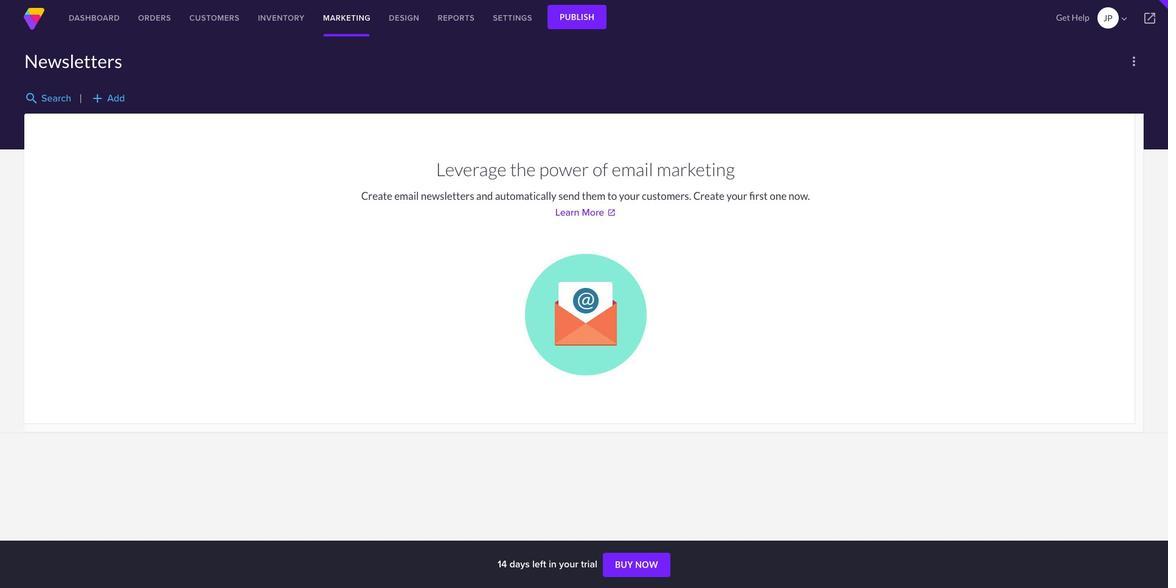 Task type: describe. For each thing, give the bounding box(es) containing it.
customers.
[[642, 190, 691, 203]]

 link
[[1132, 0, 1168, 37]]

reports
[[438, 12, 475, 24]]

14 days left in your trial
[[498, 558, 600, 572]]

to
[[607, 190, 617, 203]]

trial
[[581, 558, 597, 572]]

in
[[549, 558, 557, 572]]

more
[[582, 206, 604, 220]]

publish button
[[548, 5, 607, 29]]

help
[[1072, 12, 1089, 23]]

newsletters
[[421, 190, 474, 203]]

buy now
[[615, 560, 658, 571]]

first
[[749, 190, 768, 203]]


[[1142, 11, 1157, 26]]

|
[[79, 92, 82, 104]]

marketing
[[323, 12, 371, 24]]

inventory
[[258, 12, 305, 24]]

get help
[[1056, 12, 1089, 23]]

oops! you don't have any newsletters yet. image
[[525, 254, 646, 376]]

dashboard link
[[60, 0, 129, 37]]

now.
[[789, 190, 810, 203]]

one
[[770, 190, 787, 203]]

automatically
[[495, 190, 556, 203]]

leverage the power of email marketing
[[436, 158, 735, 180]]

and
[[476, 190, 493, 203]]

0 vertical spatial email
[[612, 158, 653, 180]]

leverage
[[436, 158, 507, 180]]

orders
[[138, 12, 171, 24]]

them
[[582, 190, 605, 203]]

send
[[558, 190, 580, 203]]

add add
[[90, 91, 125, 106]]

0 horizontal spatial your
[[559, 558, 578, 572]]

1 create from the left
[[361, 190, 392, 203]]

get
[[1056, 12, 1070, 23]]

add
[[90, 91, 105, 106]]

publish
[[560, 12, 595, 22]]



Task type: vqa. For each thing, say whether or not it's contained in the screenshot.
Get in the top of the page
yes



Task type: locate. For each thing, give the bounding box(es) containing it.
buy
[[615, 560, 633, 571]]

0 horizontal spatial email
[[394, 190, 419, 203]]

email
[[612, 158, 653, 180], [394, 190, 419, 203]]

learn
[[555, 206, 579, 220]]

email left the newsletters
[[394, 190, 419, 203]]

now
[[635, 560, 658, 571]]

0 horizontal spatial create
[[361, 190, 392, 203]]

the
[[510, 158, 536, 180]]

more_vert
[[1127, 54, 1141, 69]]

2 horizontal spatial your
[[726, 190, 747, 203]]

1 horizontal spatial your
[[619, 190, 640, 203]]

search
[[41, 91, 71, 105]]

your right to
[[619, 190, 640, 203]]

1 vertical spatial email
[[394, 190, 419, 203]]

marketing
[[657, 158, 735, 180]]

design
[[389, 12, 419, 24]]

email right the of
[[612, 158, 653, 180]]

newsletters
[[24, 50, 122, 72]]

left
[[532, 558, 546, 572]]

your
[[619, 190, 640, 203], [726, 190, 747, 203], [559, 558, 578, 572]]

jp
[[1104, 13, 1113, 23]]

customers
[[189, 12, 240, 24]]

1 horizontal spatial create
[[693, 190, 724, 203]]

dashboard
[[69, 12, 120, 24]]

buy now link
[[603, 554, 670, 578]]


[[1119, 13, 1130, 24]]

search search
[[24, 91, 71, 106]]

learn more link
[[555, 206, 616, 220]]

14
[[498, 558, 507, 572]]

create email newsletters and automatically send them to your customers. create your first one now. learn more
[[361, 190, 810, 220]]

your right the in
[[559, 558, 578, 572]]

create
[[361, 190, 392, 203], [693, 190, 724, 203]]

2 create from the left
[[693, 190, 724, 203]]

settings
[[493, 12, 532, 24]]

of
[[592, 158, 608, 180]]

days
[[509, 558, 530, 572]]

add
[[107, 91, 125, 105]]

more_vert button
[[1124, 52, 1144, 71]]

search
[[24, 91, 39, 106]]

1 horizontal spatial email
[[612, 158, 653, 180]]

power
[[539, 158, 589, 180]]

email inside create email newsletters and automatically send them to your customers. create your first one now. learn more
[[394, 190, 419, 203]]

your left first
[[726, 190, 747, 203]]



